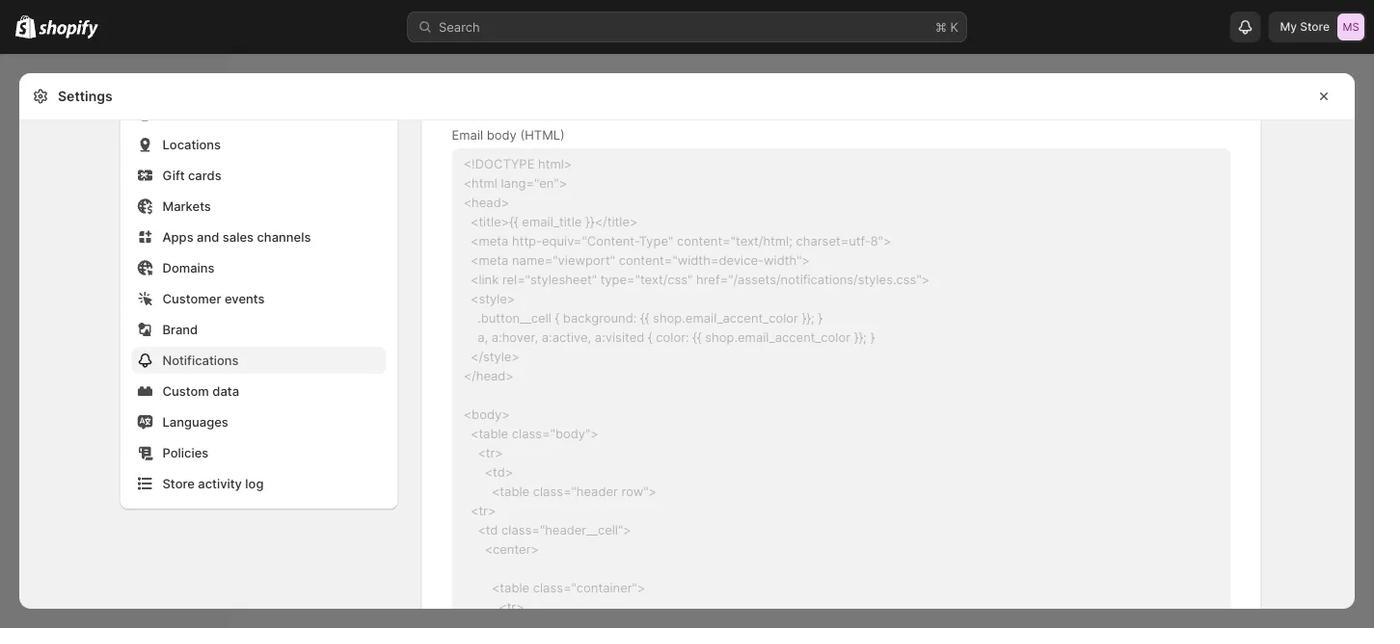 Task type: vqa. For each thing, say whether or not it's contained in the screenshot.
the topmost store
yes



Task type: describe. For each thing, give the bounding box(es) containing it.
store activity log
[[162, 476, 264, 491]]

customer
[[162, 291, 221, 306]]

channels inside button
[[53, 334, 103, 348]]

custom data link
[[132, 378, 386, 405]]

my store
[[1280, 20, 1330, 34]]

policies
[[162, 446, 209, 460]]

store inside settings "dialog"
[[162, 476, 195, 491]]

gift cards
[[162, 168, 221, 183]]

markets link
[[132, 193, 386, 220]]

email
[[452, 127, 483, 142]]

home link
[[12, 69, 220, 96]]

apps and sales channels link
[[132, 224, 386, 251]]

custom data
[[162, 384, 239, 399]]

channels inside settings "dialog"
[[257, 230, 311, 244]]

apps and sales channels
[[162, 230, 311, 244]]

notifications
[[162, 353, 239, 368]]

0 vertical spatial store
[[1300, 20, 1330, 34]]

settings
[[58, 88, 112, 105]]

locations
[[162, 137, 221, 152]]

data
[[212, 384, 239, 399]]

languages
[[162, 415, 228, 430]]

gift
[[162, 168, 185, 183]]

custom
[[162, 384, 209, 399]]

locations link
[[132, 131, 386, 158]]

domains
[[162, 260, 215, 275]]

brand link
[[132, 316, 386, 343]]

and
[[197, 230, 219, 244]]

markets
[[162, 199, 211, 214]]

store activity log link
[[132, 471, 386, 498]]

search
[[439, 19, 480, 34]]



Task type: locate. For each thing, give the bounding box(es) containing it.
sales
[[223, 230, 254, 244]]

customer events
[[162, 291, 265, 306]]

⌘
[[935, 19, 947, 34]]

sales channels button
[[12, 328, 220, 355]]

channels right sales
[[53, 334, 103, 348]]

customer events link
[[132, 285, 386, 312]]

apps inside apps button
[[19, 431, 48, 445]]

shopify image
[[15, 15, 36, 38]]

0 horizontal spatial store
[[162, 476, 195, 491]]

email body (html)
[[452, 127, 565, 142]]

events
[[225, 291, 265, 306]]

k
[[950, 19, 959, 34]]

1 vertical spatial channels
[[53, 334, 103, 348]]

log
[[245, 476, 264, 491]]

languages link
[[132, 409, 386, 436]]

1 vertical spatial store
[[162, 476, 195, 491]]

store right my
[[1300, 20, 1330, 34]]

domains link
[[132, 255, 386, 282]]

cards
[[188, 168, 221, 183]]

0 horizontal spatial channels
[[53, 334, 103, 348]]

1 horizontal spatial channels
[[257, 230, 311, 244]]

0 vertical spatial channels
[[257, 230, 311, 244]]

apps
[[162, 230, 193, 244], [19, 431, 48, 445]]

1 horizontal spatial store
[[1300, 20, 1330, 34]]

apps button
[[12, 424, 220, 451]]

gift cards link
[[132, 162, 386, 189]]

body
[[487, 127, 517, 142]]

⌘ k
[[935, 19, 959, 34]]

0 horizontal spatial apps
[[19, 431, 48, 445]]

notifications link
[[132, 347, 386, 374]]

0 vertical spatial apps
[[162, 230, 193, 244]]

activity
[[198, 476, 242, 491]]

sales channels
[[19, 334, 103, 348]]

1 horizontal spatial apps
[[162, 230, 193, 244]]

apps for apps and sales channels
[[162, 230, 193, 244]]

channels
[[257, 230, 311, 244], [53, 334, 103, 348]]

settings dialog
[[19, 0, 1355, 629]]

shopify image
[[39, 20, 99, 39]]

my store image
[[1338, 14, 1365, 41]]

policies link
[[132, 440, 386, 467]]

store down policies
[[162, 476, 195, 491]]

Email body (HTML) text field
[[452, 149, 1231, 629]]

store
[[1300, 20, 1330, 34], [162, 476, 195, 491]]

(html)
[[520, 127, 565, 142]]

home
[[46, 75, 82, 90]]

apps inside apps and sales channels link
[[162, 230, 193, 244]]

1 vertical spatial apps
[[19, 431, 48, 445]]

sales
[[19, 334, 50, 348]]

apps for apps
[[19, 431, 48, 445]]

channels down markets link
[[257, 230, 311, 244]]

my
[[1280, 20, 1297, 34]]

brand
[[162, 322, 198, 337]]



